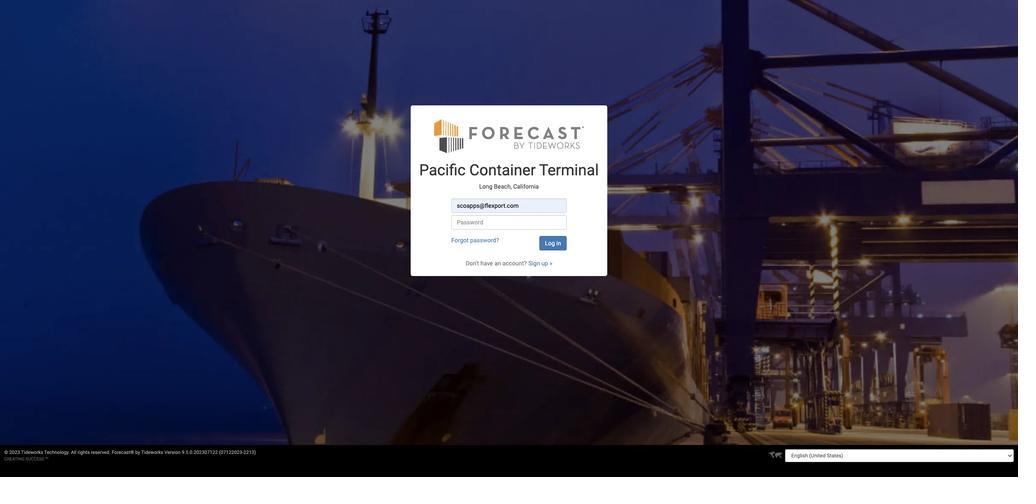 Task type: locate. For each thing, give the bounding box(es) containing it.
1 tideworks from the left
[[21, 451, 43, 456]]

Password password field
[[451, 216, 567, 230]]

container
[[470, 162, 536, 180]]

forgot password? link
[[451, 237, 499, 244]]

forecast®
[[112, 451, 134, 456]]

don't have an account? sign up »
[[466, 260, 553, 267]]

© 2023 tideworks technology. all rights reserved. forecast® by tideworks version 9.5.0.202307122 (07122023-2213) creating success ℠
[[4, 451, 256, 462]]

sign up » link
[[528, 260, 553, 267]]

don't
[[466, 260, 479, 267]]

long
[[479, 183, 493, 190]]

beach,
[[494, 183, 512, 190]]

pacific
[[419, 162, 466, 180]]

℠
[[45, 457, 48, 462]]

log
[[545, 240, 555, 247]]

2 tideworks from the left
[[141, 451, 163, 456]]

(07122023-
[[219, 451, 244, 456]]

tideworks up success
[[21, 451, 43, 456]]

0 horizontal spatial tideworks
[[21, 451, 43, 456]]

in
[[557, 240, 561, 247]]

1 horizontal spatial tideworks
[[141, 451, 163, 456]]

tideworks right 'by' at the left bottom of the page
[[141, 451, 163, 456]]

2023
[[9, 451, 20, 456]]

2213)
[[244, 451, 256, 456]]

creating
[[4, 457, 24, 462]]

success
[[26, 457, 44, 462]]

an
[[495, 260, 501, 267]]

up
[[542, 260, 548, 267]]

california
[[513, 183, 539, 190]]

by
[[135, 451, 140, 456]]

tideworks
[[21, 451, 43, 456], [141, 451, 163, 456]]

forecast® by tideworks image
[[434, 119, 584, 154]]

Email or username text field
[[451, 199, 567, 213]]

rights
[[78, 451, 90, 456]]

pacific container terminal long beach, california
[[419, 162, 599, 190]]



Task type: describe. For each thing, give the bounding box(es) containing it.
forgot password? log in
[[451, 237, 561, 247]]

all
[[71, 451, 76, 456]]

have
[[481, 260, 493, 267]]

forgot
[[451, 237, 469, 244]]

9.5.0.202307122
[[182, 451, 218, 456]]

password?
[[470, 237, 499, 244]]

account?
[[503, 260, 527, 267]]

©
[[4, 451, 8, 456]]

»
[[550, 260, 553, 267]]

technology.
[[44, 451, 70, 456]]

sign
[[528, 260, 540, 267]]

reserved.
[[91, 451, 111, 456]]

version
[[165, 451, 181, 456]]

log in button
[[540, 237, 567, 251]]

terminal
[[539, 162, 599, 180]]



